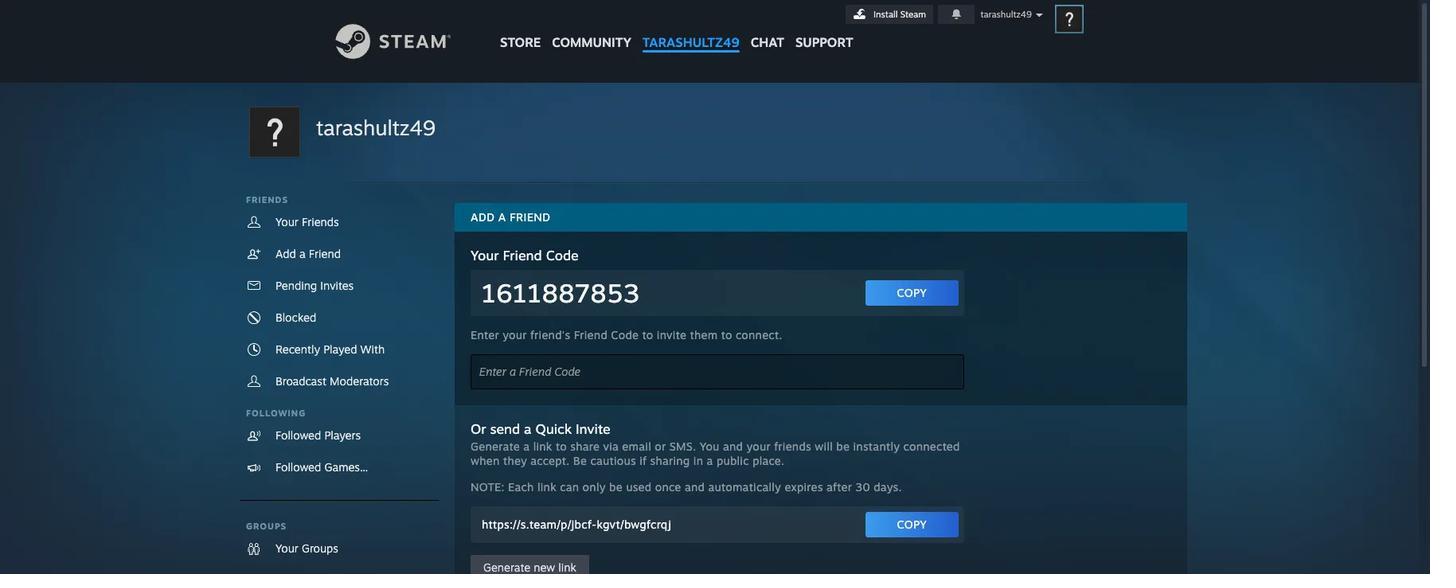 Task type: vqa. For each thing, say whether or not it's contained in the screenshot.
Manage following list 'button'
no



Task type: describe. For each thing, give the bounding box(es) containing it.
support link
[[790, 0, 859, 54]]

your for your friend code
[[471, 247, 499, 264]]

games...
[[325, 460, 368, 474]]

store link
[[495, 0, 547, 58]]

support
[[796, 34, 854, 50]]

played
[[324, 343, 357, 356]]

send
[[490, 421, 520, 437]]

copy for 1611887853
[[897, 286, 927, 300]]

copy button for 1611887853
[[865, 280, 959, 306]]

friend
[[510, 210, 551, 224]]

add a friend link
[[240, 238, 439, 270]]

2 horizontal spatial friend
[[574, 328, 608, 342]]

broadcast moderators
[[276, 374, 389, 388]]

1 horizontal spatial friend
[[503, 247, 542, 264]]

add for add a friend
[[471, 210, 495, 224]]

followed players
[[276, 429, 361, 442]]

public
[[717, 454, 749, 468]]

connected
[[904, 440, 960, 453]]

followed games...
[[276, 460, 368, 474]]

players
[[325, 429, 361, 442]]

your groups
[[276, 542, 338, 555]]

email
[[622, 440, 652, 453]]

0 vertical spatial tarashultz49
[[981, 9, 1032, 20]]

moderators
[[330, 374, 389, 388]]

your groups link
[[240, 533, 439, 565]]

your inside or send a quick invite generate a link to share via email or sms. you and your friends will be instantly connected when they accept. be cautious if sharing in a public place.
[[747, 440, 771, 453]]

steam
[[901, 9, 926, 20]]

after
[[827, 480, 853, 494]]

followed for followed games...
[[276, 460, 321, 474]]

1 horizontal spatial to
[[642, 328, 654, 342]]

you
[[700, 440, 720, 453]]

https://s.team/p/jbcf-
[[482, 518, 597, 531]]

1 vertical spatial friends
[[302, 215, 339, 229]]

0 vertical spatial code
[[546, 247, 579, 264]]

blocked
[[276, 311, 316, 324]]

or
[[471, 421, 486, 437]]

enter your friend's friend code to invite them to connect.
[[471, 328, 783, 342]]

install
[[874, 9, 898, 20]]

used
[[626, 480, 652, 494]]

friend's
[[530, 328, 571, 342]]

add for add a friend
[[276, 247, 296, 260]]

recently
[[276, 343, 320, 356]]

store
[[500, 34, 541, 50]]

pending invites link
[[240, 270, 439, 302]]

blocked link
[[240, 302, 439, 334]]

your friends
[[276, 215, 339, 229]]

1 vertical spatial code
[[611, 328, 639, 342]]

recently played with link
[[240, 334, 439, 366]]

your for your friends
[[276, 215, 299, 229]]

followed for followed players
[[276, 429, 321, 442]]

invite
[[576, 421, 611, 437]]

chat
[[751, 34, 785, 50]]

place.
[[753, 454, 785, 468]]

be
[[573, 454, 587, 468]]

instantly
[[854, 440, 900, 453]]

invite
[[657, 328, 687, 342]]

community link
[[547, 0, 637, 58]]

community
[[552, 34, 632, 50]]

note: each link can only be used once and automatically expires after 30 days.
[[471, 480, 902, 494]]

0 vertical spatial your
[[503, 328, 527, 342]]

a right in
[[707, 454, 713, 468]]

them
[[690, 328, 718, 342]]

0 horizontal spatial groups
[[246, 521, 287, 532]]

1 vertical spatial and
[[685, 480, 705, 494]]

1611887853
[[482, 277, 640, 309]]

your friend code
[[471, 247, 579, 264]]

if
[[640, 454, 647, 468]]

only
[[583, 480, 606, 494]]

will
[[815, 440, 833, 453]]

https://s.team/p/jbcf-kgvt/bwgfcrqj
[[482, 518, 672, 531]]

recently played with
[[276, 343, 385, 356]]

0 horizontal spatial be
[[609, 480, 623, 494]]

tarashultz49 for the top tarashultz49 link
[[643, 34, 740, 50]]



Task type: locate. For each thing, give the bounding box(es) containing it.
1 horizontal spatial be
[[837, 440, 850, 453]]

1 vertical spatial copy button
[[865, 512, 959, 538]]

following
[[246, 408, 306, 419]]

0 vertical spatial followed
[[276, 429, 321, 442]]

be
[[837, 440, 850, 453], [609, 480, 623, 494]]

in
[[694, 454, 704, 468]]

2 horizontal spatial to
[[721, 328, 733, 342]]

tarashultz49
[[981, 9, 1032, 20], [643, 34, 740, 50], [316, 115, 436, 140]]

friends up 'your friends'
[[246, 194, 288, 206]]

0 horizontal spatial and
[[685, 480, 705, 494]]

via
[[603, 440, 619, 453]]

0 vertical spatial link
[[533, 440, 553, 453]]

to for code
[[721, 328, 733, 342]]

your
[[503, 328, 527, 342], [747, 440, 771, 453]]

to inside or send a quick invite generate a link to share via email or sms. you and your friends will be instantly connected when they accept. be cautious if sharing in a public place.
[[556, 440, 567, 453]]

followed players link
[[240, 420, 439, 452]]

chat link
[[745, 0, 790, 54]]

link inside or send a quick invite generate a link to share via email or sms. you and your friends will be instantly connected when they accept. be cautious if sharing in a public place.
[[533, 440, 553, 453]]

be right 'will'
[[837, 440, 850, 453]]

1 horizontal spatial friends
[[302, 215, 339, 229]]

generate
[[471, 440, 520, 453]]

followed down followed players
[[276, 460, 321, 474]]

your right enter on the bottom left of the page
[[503, 328, 527, 342]]

connect.
[[736, 328, 783, 342]]

tarashultz49 for left tarashultz49 link
[[316, 115, 436, 140]]

0 horizontal spatial friends
[[246, 194, 288, 206]]

add
[[471, 210, 495, 224], [276, 247, 296, 260]]

1 horizontal spatial tarashultz49 link
[[637, 0, 745, 58]]

2 copy from the top
[[897, 518, 927, 531]]

2 vertical spatial your
[[276, 542, 299, 555]]

and
[[723, 440, 743, 453], [685, 480, 705, 494]]

1 vertical spatial followed
[[276, 460, 321, 474]]

1 vertical spatial link
[[538, 480, 557, 494]]

broadcast moderators link
[[240, 366, 439, 397]]

friend inside add a friend link
[[309, 247, 341, 260]]

kgvt/bwgfcrqj
[[597, 518, 672, 531]]

your for your groups
[[276, 542, 299, 555]]

a left friend
[[498, 210, 506, 224]]

can
[[560, 480, 579, 494]]

a down 'your friends'
[[299, 247, 306, 260]]

cautious
[[591, 454, 636, 468]]

once
[[655, 480, 682, 494]]

be right only
[[609, 480, 623, 494]]

1 horizontal spatial code
[[611, 328, 639, 342]]

1 vertical spatial add
[[276, 247, 296, 260]]

2 copy button from the top
[[865, 512, 959, 538]]

copy for https://s.team/p/jbcf-kgvt/bwgfcrqj
[[897, 518, 927, 531]]

1 followed from the top
[[276, 429, 321, 442]]

copy
[[897, 286, 927, 300], [897, 518, 927, 531]]

days.
[[874, 480, 902, 494]]

link
[[533, 440, 553, 453], [538, 480, 557, 494]]

0 vertical spatial your
[[276, 215, 299, 229]]

your
[[276, 215, 299, 229], [471, 247, 499, 264], [276, 542, 299, 555]]

0 horizontal spatial tarashultz49 link
[[316, 113, 436, 143]]

1 horizontal spatial groups
[[302, 542, 338, 555]]

with
[[361, 343, 385, 356]]

automatically
[[709, 480, 782, 494]]

note:
[[471, 480, 505, 494]]

link up the accept.
[[533, 440, 553, 453]]

0 vertical spatial tarashultz49 link
[[637, 0, 745, 58]]

friend right friend's
[[574, 328, 608, 342]]

to for invite
[[556, 440, 567, 453]]

2 followed from the top
[[276, 460, 321, 474]]

1 vertical spatial your
[[471, 247, 499, 264]]

1 horizontal spatial add
[[471, 210, 495, 224]]

0 vertical spatial friends
[[246, 194, 288, 206]]

1 copy button from the top
[[865, 280, 959, 306]]

1 vertical spatial copy
[[897, 518, 927, 531]]

friend up pending invites
[[309, 247, 341, 260]]

0 vertical spatial groups
[[246, 521, 287, 532]]

add left friend
[[471, 210, 495, 224]]

copy button for https://s.team/p/jbcf-kgvt/bwgfcrqj
[[865, 512, 959, 538]]

code
[[546, 247, 579, 264], [611, 328, 639, 342]]

1 horizontal spatial tarashultz49
[[643, 34, 740, 50]]

friends
[[246, 194, 288, 206], [302, 215, 339, 229]]

or
[[655, 440, 666, 453]]

1 vertical spatial be
[[609, 480, 623, 494]]

friend down friend
[[503, 247, 542, 264]]

to
[[642, 328, 654, 342], [721, 328, 733, 342], [556, 440, 567, 453]]

followed games... link
[[240, 452, 439, 484]]

0 horizontal spatial to
[[556, 440, 567, 453]]

1 vertical spatial tarashultz49
[[643, 34, 740, 50]]

when
[[471, 454, 500, 468]]

enter
[[471, 328, 499, 342]]

2 vertical spatial tarashultz49
[[316, 115, 436, 140]]

a
[[498, 210, 506, 224], [299, 247, 306, 260], [524, 421, 532, 437], [524, 440, 530, 453], [707, 454, 713, 468]]

code up 1611887853 at the left of the page
[[546, 247, 579, 264]]

to left invite
[[642, 328, 654, 342]]

quick
[[536, 421, 572, 437]]

to up the accept.
[[556, 440, 567, 453]]

0 vertical spatial copy
[[897, 286, 927, 300]]

1 horizontal spatial and
[[723, 440, 743, 453]]

and up 'public'
[[723, 440, 743, 453]]

a right send
[[524, 421, 532, 437]]

30
[[856, 480, 871, 494]]

add a friend
[[276, 247, 341, 260]]

or send a quick invite generate a link to share via email or sms. you and your friends will be instantly connected when they accept. be cautious if sharing in a public place.
[[471, 421, 960, 468]]

0 horizontal spatial add
[[276, 247, 296, 260]]

add a friend
[[471, 210, 551, 224]]

followed
[[276, 429, 321, 442], [276, 460, 321, 474]]

to right them
[[721, 328, 733, 342]]

share
[[571, 440, 600, 453]]

broadcast
[[276, 374, 327, 388]]

0 horizontal spatial code
[[546, 247, 579, 264]]

followed down following
[[276, 429, 321, 442]]

2 horizontal spatial tarashultz49
[[981, 9, 1032, 20]]

0 horizontal spatial your
[[503, 328, 527, 342]]

be inside or send a quick invite generate a link to share via email or sms. you and your friends will be instantly connected when they accept. be cautious if sharing in a public place.
[[837, 440, 850, 453]]

1 copy from the top
[[897, 286, 927, 300]]

your friends link
[[240, 206, 439, 238]]

friends
[[774, 440, 812, 453]]

sharing
[[650, 454, 690, 468]]

install steam link
[[846, 5, 934, 24]]

pending invites
[[276, 279, 354, 292]]

0 vertical spatial be
[[837, 440, 850, 453]]

copy button
[[865, 280, 959, 306], [865, 512, 959, 538]]

1 horizontal spatial your
[[747, 440, 771, 453]]

Enter a Friend Code text field
[[471, 354, 965, 390]]

0 horizontal spatial friend
[[309, 247, 341, 260]]

and inside or send a quick invite generate a link to share via email or sms. you and your friends will be instantly connected when they accept. be cautious if sharing in a public place.
[[723, 440, 743, 453]]

pending
[[276, 279, 317, 292]]

and down in
[[685, 480, 705, 494]]

accept.
[[531, 454, 570, 468]]

groups
[[246, 521, 287, 532], [302, 542, 338, 555]]

0 horizontal spatial tarashultz49
[[316, 115, 436, 140]]

install steam
[[874, 9, 926, 20]]

tarashultz49 link
[[637, 0, 745, 58], [316, 113, 436, 143]]

code left invite
[[611, 328, 639, 342]]

0 vertical spatial add
[[471, 210, 495, 224]]

a up they
[[524, 440, 530, 453]]

link left can
[[538, 480, 557, 494]]

add up pending
[[276, 247, 296, 260]]

each
[[508, 480, 534, 494]]

sms.
[[670, 440, 697, 453]]

friends up the add a friend
[[302, 215, 339, 229]]

1 vertical spatial groups
[[302, 542, 338, 555]]

invites
[[320, 279, 354, 292]]

expires
[[785, 480, 823, 494]]

0 vertical spatial and
[[723, 440, 743, 453]]

your up place. on the bottom of page
[[747, 440, 771, 453]]

they
[[503, 454, 527, 468]]

1 vertical spatial tarashultz49 link
[[316, 113, 436, 143]]

0 vertical spatial copy button
[[865, 280, 959, 306]]

1 vertical spatial your
[[747, 440, 771, 453]]



